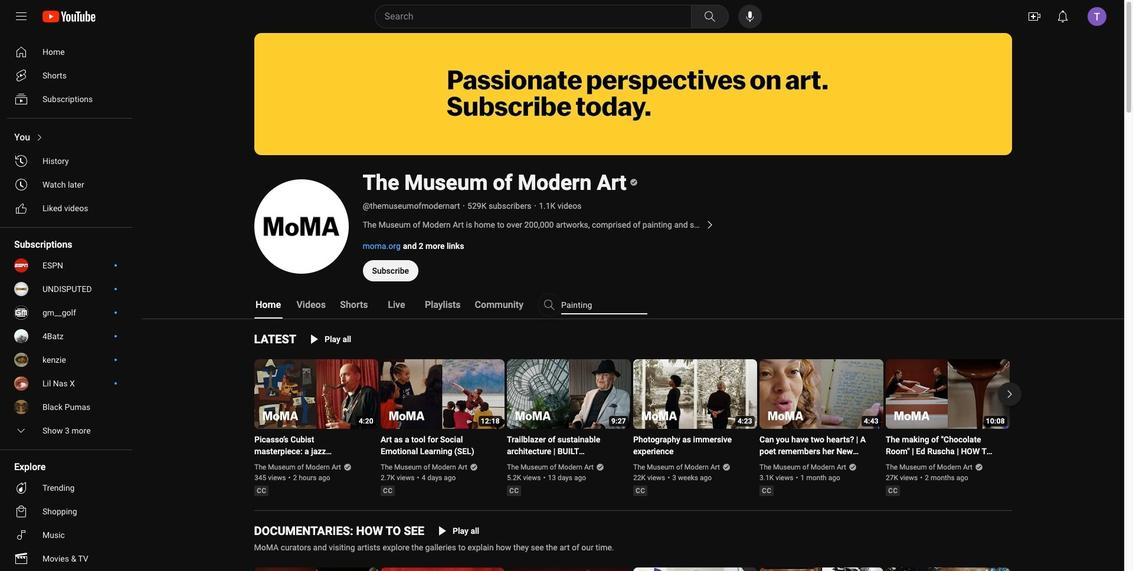 Task type: describe. For each thing, give the bounding box(es) containing it.
9 minutes, 27 seconds element
[[611, 418, 626, 425]]

4 option from the top
[[7, 126, 128, 149]]

4 minutes, 43 seconds element
[[864, 418, 879, 425]]

7 option from the top
[[7, 197, 128, 220]]

kenzie. new content available. option
[[7, 348, 128, 372]]

8 option from the top
[[7, 395, 128, 419]]

12 minutes, 18 seconds element
[[481, 418, 500, 425]]

5 option from the top
[[7, 149, 128, 173]]

1 option from the top
[[7, 40, 128, 64]]

9 option from the top
[[7, 419, 128, 443]]

6 option from the top
[[7, 173, 128, 197]]

2 option from the top
[[7, 64, 128, 87]]



Task type: vqa. For each thing, say whether or not it's contained in the screenshot.
4th option
yes



Task type: locate. For each thing, give the bounding box(es) containing it.
11 option from the top
[[7, 500, 128, 524]]

Search text field
[[385, 9, 689, 24]]

undisputed. new content available. option
[[7, 277, 128, 301]]

espn. new content available. option
[[7, 254, 128, 277]]

4batz. new content available. option
[[7, 325, 128, 348]]

None field
[[561, 299, 648, 311]]

avatar image image
[[1088, 7, 1107, 26]]

gm__golf. new content available. option
[[7, 301, 128, 325]]

4 minutes, 20 seconds element
[[359, 418, 373, 425]]

13 option from the top
[[7, 547, 128, 571]]

None text field
[[372, 266, 409, 276], [325, 335, 351, 344], [372, 266, 409, 276], [325, 335, 351, 344]]

10 option from the top
[[7, 476, 128, 500]]

None search field
[[353, 5, 731, 28]]

12 option from the top
[[7, 524, 128, 547]]

4 minutes, 23 seconds element
[[738, 418, 752, 425]]

None text field
[[453, 527, 479, 536]]

tab list
[[254, 291, 648, 319]]

3 option from the top
[[7, 87, 128, 111]]

option
[[7, 40, 128, 64], [7, 64, 128, 87], [7, 87, 128, 111], [7, 126, 128, 149], [7, 149, 128, 173], [7, 173, 128, 197], [7, 197, 128, 220], [7, 395, 128, 419], [7, 419, 128, 443], [7, 476, 128, 500], [7, 500, 128, 524], [7, 524, 128, 547], [7, 547, 128, 571]]

main content
[[142, 33, 1124, 571]]

lil nas x. new content available. option
[[7, 372, 128, 395]]

10 minutes, 8 seconds element
[[986, 418, 1005, 425]]

529k subscribers element
[[468, 200, 532, 212]]



